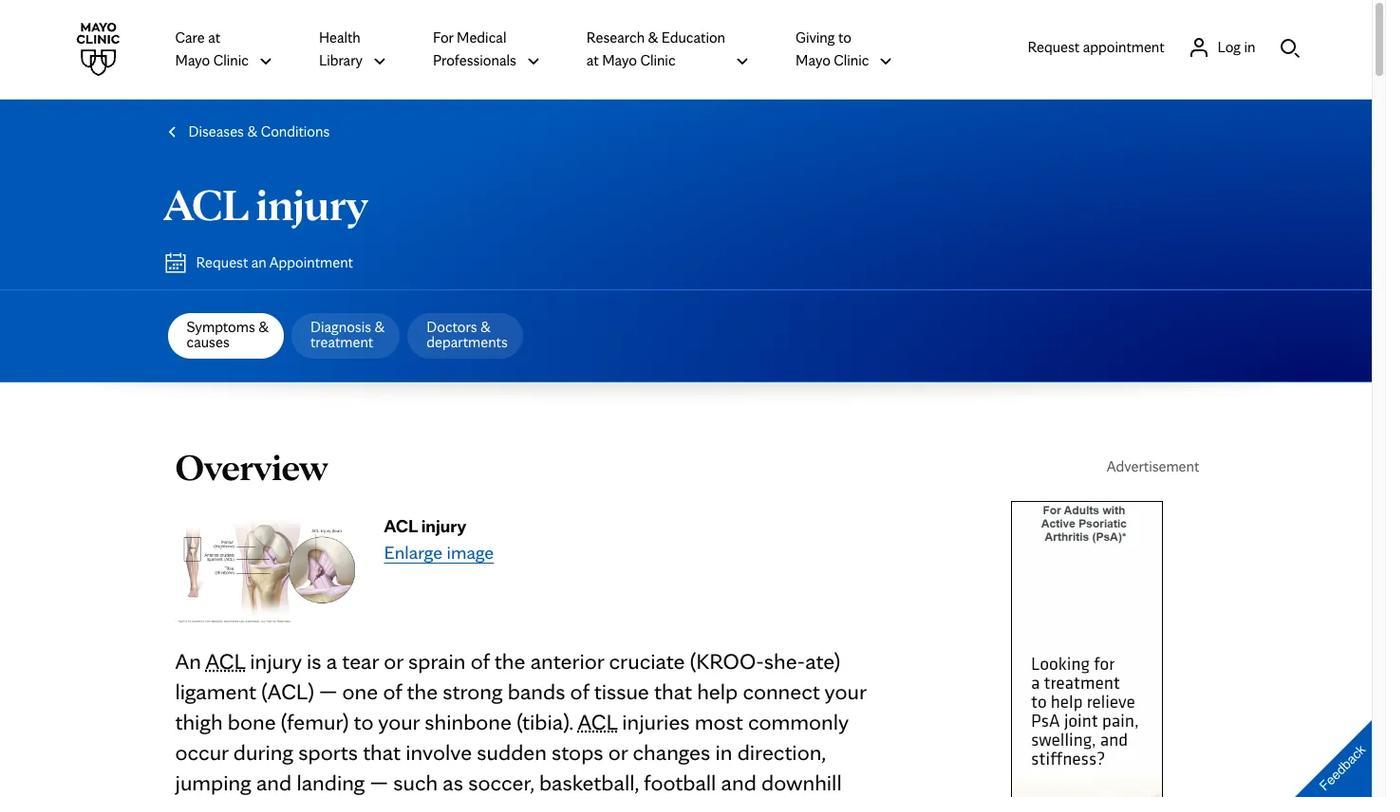 Task type: describe. For each thing, give the bounding box(es) containing it.
menu bar inside acl injury main content
[[141, 306, 527, 366]]

one
[[342, 677, 378, 705]]

research & education at mayo clinic
[[587, 28, 725, 69]]

1 horizontal spatial your
[[825, 677, 866, 705]]

log in
[[1218, 37, 1256, 56]]

(kroo-
[[690, 647, 764, 675]]

1 and from the left
[[256, 769, 292, 796]]

at inside research & education at mayo clinic
[[587, 51, 599, 69]]

& for diagnosis
[[375, 318, 385, 336]]

feedback
[[1316, 742, 1368, 794]]

diseases & conditions
[[188, 122, 330, 141]]

& for doctors
[[480, 318, 491, 336]]

during
[[233, 738, 293, 766]]

ligament
[[175, 677, 256, 705]]

involve
[[406, 738, 472, 766]]

log
[[1218, 37, 1241, 56]]

or inside injury is a tear or sprain of the anterior cruciate (kroo-she-ate) ligament (acl) — one of the strong bands of tissue that help connect your thigh bone (femur) to your shinbone (tibia).
[[384, 647, 403, 675]]

menu item containing doctors &
[[404, 306, 527, 366]]

care at mayo clinic button
[[175, 26, 273, 73]]

ate)
[[805, 647, 840, 675]]

— inside injury is a tear or sprain of the anterior cruciate (kroo-she-ate) ligament (acl) — one of the strong bands of tissue that help connect your thigh bone (femur) to your shinbone (tibia).
[[319, 677, 337, 705]]

at inside care at mayo clinic
[[208, 28, 220, 47]]

symptoms
[[187, 318, 255, 336]]

advertisement region
[[1011, 501, 1295, 797]]

a
[[326, 647, 337, 675]]

menu item containing diagnosis &
[[288, 306, 404, 366]]

enlarge
[[384, 541, 443, 564]]

sprain
[[408, 647, 466, 675]]

injury for acl injury enlarge image
[[421, 515, 466, 537]]

acl injury
[[164, 177, 368, 232]]

acl up ligament
[[205, 647, 245, 675]]

advertisement
[[1107, 458, 1199, 476]]

tissue
[[594, 677, 649, 705]]

clinic for giving to mayo clinic
[[834, 51, 869, 69]]

request for request an appointment
[[196, 253, 248, 272]]

— inside injuries most commonly occur during sports that involve sudden stops or changes in direction, jumping and landing — such as soccer, basketball, football and downhi
[[370, 769, 388, 796]]

anterior cruciate ligament image
[[175, 513, 361, 623]]

0 horizontal spatial the
[[407, 677, 438, 705]]

basketball,
[[539, 769, 639, 796]]

landing
[[297, 769, 365, 796]]

health library button
[[319, 26, 387, 73]]

bands
[[508, 677, 565, 705]]

tear
[[342, 647, 379, 675]]

acl for acl
[[578, 708, 617, 735]]

injury for acl injury
[[256, 177, 368, 232]]

research & education at mayo clinic button
[[587, 26, 750, 73]]

mayo clinic home page image
[[71, 23, 124, 76]]

as
[[443, 769, 463, 796]]

an
[[251, 253, 267, 272]]

health
[[319, 28, 361, 47]]

request appointment link
[[1028, 36, 1164, 58]]

or inside injuries most commonly occur during sports that involve sudden stops or changes in direction, jumping and landing — such as soccer, basketball, football and downhi
[[608, 738, 628, 766]]

giving to mayo clinic
[[796, 28, 869, 69]]

departments
[[427, 333, 508, 351]]

soccer,
[[468, 769, 534, 796]]

strong
[[443, 677, 503, 705]]

is
[[307, 647, 321, 675]]

acl injury link
[[164, 177, 368, 232]]

professionals
[[433, 51, 516, 69]]

acl for acl injury enlarge image
[[384, 515, 418, 537]]

that inside injury is a tear or sprain of the anterior cruciate (kroo-she-ate) ligament (acl) — one of the strong bands of tissue that help connect your thigh bone (femur) to your shinbone (tibia).
[[654, 677, 692, 705]]

clinic inside research & education at mayo clinic
[[640, 51, 676, 69]]

request an appointment
[[196, 253, 353, 272]]

cruciate
[[609, 647, 685, 675]]

research
[[587, 28, 645, 47]]

doctors & departments
[[427, 318, 508, 351]]

causes
[[187, 333, 229, 351]]

football
[[644, 769, 716, 796]]

most
[[695, 708, 743, 735]]

anterior
[[530, 647, 604, 675]]

overview
[[175, 444, 328, 490]]

injury is a tear or sprain of the anterior cruciate (kroo-she-ate) ligament (acl) — one of the strong bands of tissue that help connect your thigh bone (femur) to your shinbone (tibia).
[[175, 647, 866, 735]]

request appointment
[[1028, 37, 1164, 56]]



Task type: vqa. For each thing, say whether or not it's contained in the screenshot.
to
yes



Task type: locate. For each thing, give the bounding box(es) containing it.
0 horizontal spatial or
[[384, 647, 403, 675]]

0 vertical spatial the
[[494, 647, 525, 675]]

the down sprain
[[407, 677, 438, 705]]

request left "appointment"
[[1028, 37, 1080, 56]]

0 vertical spatial that
[[654, 677, 692, 705]]

0 vertical spatial or
[[384, 647, 403, 675]]

of up strong
[[471, 647, 490, 675]]

to right giving
[[838, 28, 851, 47]]

request
[[1028, 37, 1080, 56], [196, 253, 248, 272]]

care
[[175, 28, 205, 47]]

& inside doctors & departments
[[480, 318, 491, 336]]

acl injury enlarge image
[[384, 515, 494, 564]]

1 vertical spatial request
[[196, 253, 248, 272]]

0 horizontal spatial to
[[354, 708, 373, 735]]

mayo
[[175, 51, 210, 69], [602, 51, 637, 69], [796, 51, 831, 69]]

1 vertical spatial your
[[378, 708, 420, 735]]

diagnosis & treatment
[[310, 318, 385, 351]]

for medical professionals
[[433, 28, 516, 69]]

1 horizontal spatial request
[[1028, 37, 1080, 56]]

appointment
[[1083, 37, 1164, 56]]

menu bar containing symptoms &
[[141, 306, 527, 366]]

(tibia).
[[517, 708, 573, 735]]

menu item
[[288, 306, 404, 366], [404, 306, 527, 366]]

1 horizontal spatial in
[[1244, 37, 1256, 56]]

3 clinic from the left
[[834, 51, 869, 69]]

an
[[175, 647, 201, 675]]

& inside the symptoms & causes
[[258, 318, 269, 336]]

injuries
[[622, 708, 690, 735]]

connect
[[743, 677, 820, 705]]

to inside giving to mayo clinic
[[838, 28, 851, 47]]

1 vertical spatial injury
[[421, 515, 466, 537]]

injury up (acl)
[[250, 647, 302, 675]]

—
[[319, 677, 337, 705], [370, 769, 388, 796]]

1 horizontal spatial mayo
[[602, 51, 637, 69]]

Request appointment text field
[[1028, 36, 1164, 58]]

mayo inside giving to mayo clinic
[[796, 51, 831, 69]]

mayo down care at the left of the page
[[175, 51, 210, 69]]

injury inside acl injury enlarge image
[[421, 515, 466, 537]]

the up bands
[[494, 647, 525, 675]]

1 vertical spatial to
[[354, 708, 373, 735]]

& inside research & education at mayo clinic
[[648, 28, 658, 47]]

or right the tear
[[384, 647, 403, 675]]

doctors
[[427, 318, 477, 336]]

that up such
[[363, 738, 401, 766]]

occur
[[175, 738, 228, 766]]

request inside text box
[[1028, 37, 1080, 56]]

1 vertical spatial or
[[608, 738, 628, 766]]

acl up stops
[[578, 708, 617, 735]]

for
[[433, 28, 453, 47]]

& for symptoms
[[258, 318, 269, 336]]

mayo down giving
[[796, 51, 831, 69]]

0 horizontal spatial mayo
[[175, 51, 210, 69]]

injury
[[256, 177, 368, 232], [421, 515, 466, 537], [250, 647, 302, 675]]

0 horizontal spatial that
[[363, 738, 401, 766]]

& right the diagnosis
[[375, 318, 385, 336]]

she-
[[764, 647, 805, 675]]

request for request appointment
[[1028, 37, 1080, 56]]

your up involve in the left of the page
[[378, 708, 420, 735]]

2 horizontal spatial clinic
[[834, 51, 869, 69]]

acl down diseases
[[164, 177, 248, 232]]

& right doctors at the left of page
[[480, 318, 491, 336]]

giving to mayo clinic button
[[796, 26, 894, 73]]

of right one
[[383, 677, 402, 705]]

1 horizontal spatial clinic
[[640, 51, 676, 69]]

1 vertical spatial —
[[370, 769, 388, 796]]

your
[[825, 677, 866, 705], [378, 708, 420, 735]]

0 horizontal spatial and
[[256, 769, 292, 796]]

& for research
[[648, 28, 658, 47]]

0 vertical spatial request
[[1028, 37, 1080, 56]]

1 vertical spatial that
[[363, 738, 401, 766]]

2 horizontal spatial of
[[570, 677, 589, 705]]

0 vertical spatial to
[[838, 28, 851, 47]]

acl injury main content
[[0, 100, 1372, 797]]

commonly
[[748, 708, 848, 735]]

care at mayo clinic
[[175, 28, 249, 69]]

1 mayo from the left
[[175, 51, 210, 69]]

at right care at the left of the page
[[208, 28, 220, 47]]

mayo inside research & education at mayo clinic
[[602, 51, 637, 69]]

an acl
[[175, 647, 245, 675]]

request left an
[[196, 253, 248, 272]]

medical
[[457, 28, 506, 47]]

1 horizontal spatial or
[[608, 738, 628, 766]]

0 vertical spatial your
[[825, 677, 866, 705]]

& inside diagnosis & treatment
[[375, 318, 385, 336]]

that up the injuries
[[654, 677, 692, 705]]

injury up image
[[421, 515, 466, 537]]

in inside injuries most commonly occur during sports that involve sudden stops or changes in direction, jumping and landing — such as soccer, basketball, football and downhi
[[715, 738, 732, 766]]

Log in text field
[[1218, 36, 1256, 58]]

in
[[1244, 37, 1256, 56], [715, 738, 732, 766]]

0 horizontal spatial at
[[208, 28, 220, 47]]

and
[[256, 769, 292, 796], [721, 769, 756, 796]]

image
[[447, 541, 494, 564]]

1 horizontal spatial of
[[471, 647, 490, 675]]

injuries most commonly occur during sports that involve sudden stops or changes in direction, jumping and landing — such as soccer, basketball, football and downhi
[[175, 708, 848, 797]]

& right symptoms at left
[[258, 318, 269, 336]]

health library
[[319, 28, 363, 69]]

to inside injury is a tear or sprain of the anterior cruciate (kroo-she-ate) ligament (acl) — one of the strong bands of tissue that help connect your thigh bone (femur) to your shinbone (tibia).
[[354, 708, 373, 735]]

acl up enlarge
[[384, 515, 418, 537]]

0 horizontal spatial your
[[378, 708, 420, 735]]

that inside injuries most commonly occur during sports that involve sudden stops or changes in direction, jumping and landing — such as soccer, basketball, football and downhi
[[363, 738, 401, 766]]

— left such
[[370, 769, 388, 796]]

such
[[393, 769, 438, 796]]

— down a
[[319, 677, 337, 705]]

for medical professionals button
[[433, 26, 541, 73]]

0 vertical spatial injury
[[256, 177, 368, 232]]

& for diseases
[[247, 122, 257, 141]]

at down research on the top of page
[[587, 51, 599, 69]]

2 and from the left
[[721, 769, 756, 796]]

sports
[[298, 738, 358, 766]]

0 vertical spatial in
[[1244, 37, 1256, 56]]

in inside text field
[[1244, 37, 1256, 56]]

0 horizontal spatial clinic
[[213, 51, 249, 69]]

mayo inside care at mayo clinic
[[175, 51, 210, 69]]

1 vertical spatial the
[[407, 677, 438, 705]]

0 horizontal spatial —
[[319, 677, 337, 705]]

at
[[208, 28, 220, 47], [587, 51, 599, 69]]

0 vertical spatial —
[[319, 677, 337, 705]]

1 horizontal spatial that
[[654, 677, 692, 705]]

clinic inside care at mayo clinic
[[213, 51, 249, 69]]

bone
[[228, 708, 276, 735]]

2 vertical spatial injury
[[250, 647, 302, 675]]

injury inside injury is a tear or sprain of the anterior cruciate (kroo-she-ate) ligament (acl) — one of the strong bands of tissue that help connect your thigh bone (femur) to your shinbone (tibia).
[[250, 647, 302, 675]]

of
[[471, 647, 490, 675], [383, 677, 402, 705], [570, 677, 589, 705]]

clinic down education
[[640, 51, 676, 69]]

changes
[[633, 738, 710, 766]]

1 horizontal spatial to
[[838, 28, 851, 47]]

mayo for giving to mayo clinic
[[796, 51, 831, 69]]

&
[[648, 28, 658, 47], [247, 122, 257, 141], [258, 318, 269, 336], [375, 318, 385, 336], [480, 318, 491, 336]]

clinic for care at mayo clinic
[[213, 51, 249, 69]]

in down the most
[[715, 738, 732, 766]]

or
[[384, 647, 403, 675], [608, 738, 628, 766]]

diseases
[[188, 122, 244, 141]]

feedback button
[[1279, 705, 1386, 797]]

education
[[662, 28, 725, 47]]

(acl)
[[261, 677, 314, 705]]

mayo down research on the top of page
[[602, 51, 637, 69]]

0 horizontal spatial in
[[715, 738, 732, 766]]

of down anterior
[[570, 677, 589, 705]]

2 mayo from the left
[[602, 51, 637, 69]]

direction,
[[737, 738, 826, 766]]

giving
[[796, 28, 835, 47]]

help
[[697, 677, 738, 705]]

2 horizontal spatial mayo
[[796, 51, 831, 69]]

0 horizontal spatial of
[[383, 677, 402, 705]]

thigh
[[175, 708, 223, 735]]

injury up appointment
[[256, 177, 368, 232]]

1 vertical spatial in
[[715, 738, 732, 766]]

that
[[654, 677, 692, 705], [363, 738, 401, 766]]

1 horizontal spatial the
[[494, 647, 525, 675]]

conditions
[[261, 122, 330, 141]]

1 vertical spatial at
[[587, 51, 599, 69]]

to down one
[[354, 708, 373, 735]]

treatment
[[310, 333, 373, 351]]

log in link
[[1187, 36, 1256, 58]]

diagnosis
[[310, 318, 371, 336]]

menu bar
[[141, 306, 527, 366]]

& right diseases
[[247, 122, 257, 141]]

0 vertical spatial at
[[208, 28, 220, 47]]

acl inside acl injury enlarge image
[[384, 515, 418, 537]]

clinic
[[213, 51, 249, 69], [640, 51, 676, 69], [834, 51, 869, 69]]

request an appointment link
[[160, 248, 357, 278]]

clinic inside giving to mayo clinic
[[834, 51, 869, 69]]

1 clinic from the left
[[213, 51, 249, 69]]

jumping
[[175, 769, 251, 796]]

2 menu item from the left
[[404, 306, 527, 366]]

appointment
[[269, 253, 353, 272]]

request inside acl injury main content
[[196, 253, 248, 272]]

library
[[319, 51, 363, 69]]

acl
[[164, 177, 248, 232], [384, 515, 418, 537], [205, 647, 245, 675], [578, 708, 617, 735]]

1 horizontal spatial at
[[587, 51, 599, 69]]

your down ate)
[[825, 677, 866, 705]]

or right stops
[[608, 738, 628, 766]]

acl for acl injury
[[164, 177, 248, 232]]

1 menu item from the left
[[288, 306, 404, 366]]

in right log
[[1244, 37, 1256, 56]]

0 horizontal spatial request
[[196, 253, 248, 272]]

& right research on the top of page
[[648, 28, 658, 47]]

diseases & conditions link
[[160, 119, 334, 145]]

1 horizontal spatial and
[[721, 769, 756, 796]]

and down during
[[256, 769, 292, 796]]

sudden
[[477, 738, 547, 766]]

the
[[494, 647, 525, 675], [407, 677, 438, 705]]

to
[[838, 28, 851, 47], [354, 708, 373, 735]]

clinic up diseases
[[213, 51, 249, 69]]

3 mayo from the left
[[796, 51, 831, 69]]

(femur)
[[281, 708, 349, 735]]

symptoms & causes
[[187, 318, 269, 351]]

stops
[[552, 738, 603, 766]]

and down direction,
[[721, 769, 756, 796]]

mayo for care at mayo clinic
[[175, 51, 210, 69]]

2 clinic from the left
[[640, 51, 676, 69]]

clinic down giving
[[834, 51, 869, 69]]

1 horizontal spatial —
[[370, 769, 388, 796]]

shinbone
[[425, 708, 512, 735]]



